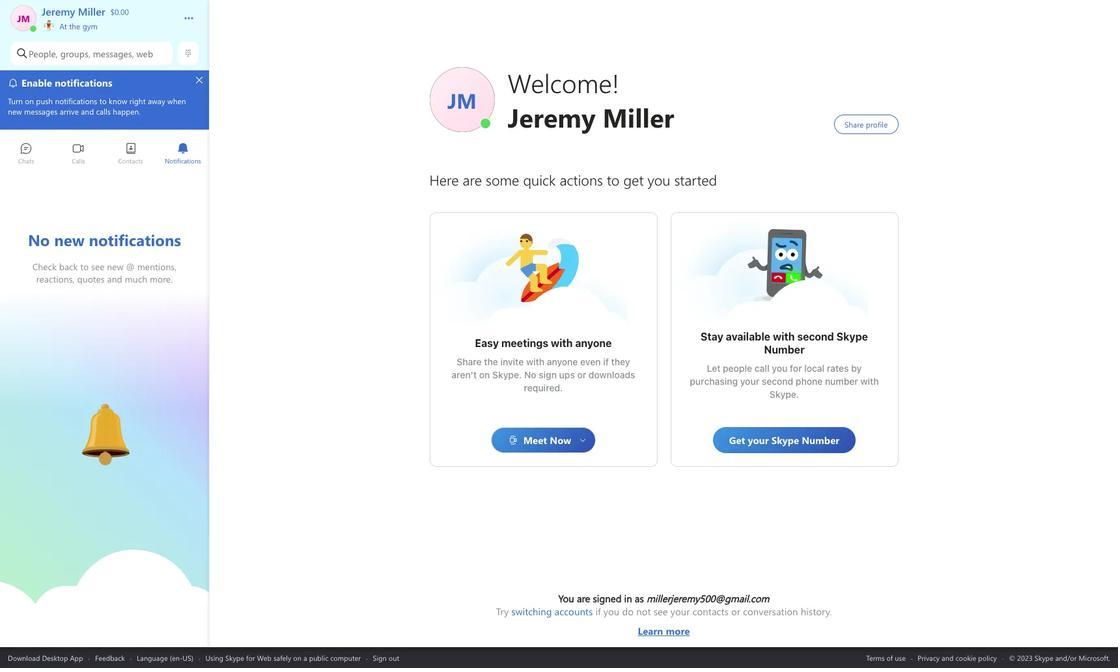 Task type: locate. For each thing, give the bounding box(es) containing it.
1 vertical spatial second
[[762, 376, 793, 387]]

number
[[764, 344, 805, 356]]

with inside let people call you for local rates by purchasing your second phone number with skype.
[[861, 376, 879, 387]]

using skype for web safely on a public computer link
[[205, 653, 361, 663]]

0 horizontal spatial skype.
[[492, 369, 522, 380]]

the right "at"
[[69, 21, 80, 31]]

0 horizontal spatial skype
[[225, 653, 244, 663]]

no
[[524, 369, 536, 380]]

with up 'number'
[[773, 331, 795, 343]]

anyone up the ups
[[547, 356, 578, 367]]

local
[[804, 363, 825, 374]]

learn more link
[[496, 618, 832, 638]]

even
[[580, 356, 601, 367]]

with
[[773, 331, 795, 343], [551, 337, 573, 349], [526, 356, 545, 367], [861, 376, 879, 387]]

1 horizontal spatial the
[[484, 356, 498, 367]]

0 vertical spatial or
[[577, 369, 586, 380]]

anyone up the even at the bottom right
[[575, 337, 612, 349]]

easy
[[475, 337, 499, 349]]

skype. inside let people call you for local rates by purchasing your second phone number with skype.
[[770, 389, 799, 400]]

skype up by
[[837, 331, 868, 343]]

at the gym button
[[42, 18, 171, 31]]

on left a
[[293, 653, 302, 663]]

out
[[389, 653, 399, 663]]

0 vertical spatial skype.
[[492, 369, 522, 380]]

second down call
[[762, 376, 793, 387]]

0 horizontal spatial the
[[69, 21, 80, 31]]

0 vertical spatial skype
[[837, 331, 868, 343]]

the inside share the invite with anyone even if they aren't on skype. no sign ups or downloads required.
[[484, 356, 498, 367]]

policy
[[978, 653, 997, 663]]

you inside let people call you for local rates by purchasing your second phone number with skype.
[[772, 363, 788, 374]]

1 vertical spatial anyone
[[547, 356, 578, 367]]

skype. down the phone
[[770, 389, 799, 400]]

you left do
[[604, 605, 620, 618]]

you inside try switching accounts if you do not see your contacts or conversation history. learn more
[[604, 605, 620, 618]]

0 vertical spatial your
[[740, 376, 760, 387]]

0 horizontal spatial if
[[596, 605, 601, 618]]

with up no
[[526, 356, 545, 367]]

0 vertical spatial on
[[479, 369, 490, 380]]

for left web
[[246, 653, 255, 663]]

safely
[[273, 653, 291, 663]]

1 horizontal spatial or
[[731, 605, 741, 618]]

the for gym
[[69, 21, 80, 31]]

1 horizontal spatial you
[[772, 363, 788, 374]]

skype.
[[492, 369, 522, 380], [770, 389, 799, 400]]

1 vertical spatial or
[[731, 605, 741, 618]]

share the invite with anyone even if they aren't on skype. no sign ups or downloads required.
[[452, 356, 638, 393]]

if inside share the invite with anyone even if they aren't on skype. no sign ups or downloads required.
[[603, 356, 609, 367]]

stay
[[701, 331, 724, 343]]

or right the ups
[[577, 369, 586, 380]]

your
[[740, 376, 760, 387], [671, 605, 690, 618]]

people, groups, messages, web
[[29, 47, 153, 60]]

not
[[636, 605, 651, 618]]

1 horizontal spatial skype.
[[770, 389, 799, 400]]

second inside let people call you for local rates by purchasing your second phone number with skype.
[[762, 376, 793, 387]]

at
[[59, 21, 67, 31]]

skype right using
[[225, 653, 244, 663]]

0 horizontal spatial your
[[671, 605, 690, 618]]

download
[[8, 653, 40, 663]]

0 vertical spatial anyone
[[575, 337, 612, 349]]

or inside try switching accounts if you do not see your contacts or conversation history. learn more
[[731, 605, 741, 618]]

app
[[70, 653, 83, 663]]

skype. down invite
[[492, 369, 522, 380]]

second up local
[[797, 331, 834, 343]]

terms
[[866, 653, 885, 663]]

people
[[723, 363, 752, 374]]

whosthis
[[745, 226, 786, 240]]

anyone
[[575, 337, 612, 349], [547, 356, 578, 367]]

1 vertical spatial if
[[596, 605, 601, 618]]

signed
[[593, 592, 622, 605]]

your inside try switching accounts if you do not see your contacts or conversation history. learn more
[[671, 605, 690, 618]]

with inside share the invite with anyone even if they aren't on skype. no sign ups or downloads required.
[[526, 356, 545, 367]]

second
[[797, 331, 834, 343], [762, 376, 793, 387]]

if up downloads
[[603, 356, 609, 367]]

switching
[[512, 605, 552, 618]]

purchasing
[[690, 376, 738, 387]]

1 vertical spatial for
[[246, 653, 255, 663]]

you are signed in as
[[559, 592, 647, 605]]

1 horizontal spatial your
[[740, 376, 760, 387]]

your inside let people call you for local rates by purchasing your second phone number with skype.
[[740, 376, 760, 387]]

0 horizontal spatial you
[[604, 605, 620, 618]]

feedback
[[95, 653, 125, 663]]

1 vertical spatial you
[[604, 605, 620, 618]]

or right contacts
[[731, 605, 741, 618]]

0 horizontal spatial second
[[762, 376, 793, 387]]

if right are
[[596, 605, 601, 618]]

desktop
[[42, 653, 68, 663]]

0 horizontal spatial or
[[577, 369, 586, 380]]

the down easy
[[484, 356, 498, 367]]

your down call
[[740, 376, 760, 387]]

the
[[69, 21, 80, 31], [484, 356, 498, 367]]

0 vertical spatial you
[[772, 363, 788, 374]]

aren't
[[452, 369, 477, 380]]

1 vertical spatial on
[[293, 653, 302, 663]]

1 vertical spatial skype.
[[770, 389, 799, 400]]

your right see
[[671, 605, 690, 618]]

in
[[624, 592, 632, 605]]

with down by
[[861, 376, 879, 387]]

the inside 'button'
[[69, 21, 80, 31]]

sign
[[539, 369, 557, 380]]

on down share
[[479, 369, 490, 380]]

on
[[479, 369, 490, 380], [293, 653, 302, 663]]

1 vertical spatial the
[[484, 356, 498, 367]]

with inside stay available with second skype number
[[773, 331, 795, 343]]

the for invite
[[484, 356, 498, 367]]

tab list
[[0, 137, 209, 173]]

for left local
[[790, 363, 802, 374]]

you right call
[[772, 363, 788, 374]]

(en-
[[170, 653, 183, 663]]

downloads
[[589, 369, 635, 380]]

rates
[[827, 363, 849, 374]]

0 vertical spatial second
[[797, 331, 834, 343]]

download desktop app link
[[8, 653, 83, 663]]

or inside share the invite with anyone even if they aren't on skype. no sign ups or downloads required.
[[577, 369, 586, 380]]

1 vertical spatial skype
[[225, 653, 244, 663]]

or
[[577, 369, 586, 380], [731, 605, 741, 618]]

messages,
[[93, 47, 134, 60]]

1 horizontal spatial for
[[790, 363, 802, 374]]

available
[[726, 331, 771, 343]]

with up the ups
[[551, 337, 573, 349]]

web
[[136, 47, 153, 60]]

1 horizontal spatial skype
[[837, 331, 868, 343]]

skype
[[837, 331, 868, 343], [225, 653, 244, 663]]

required.
[[524, 382, 563, 393]]

1 horizontal spatial on
[[479, 369, 490, 380]]

more
[[666, 625, 690, 638]]

1 horizontal spatial second
[[797, 331, 834, 343]]

1 vertical spatial your
[[671, 605, 690, 618]]

second inside stay available with second skype number
[[797, 331, 834, 343]]

if
[[603, 356, 609, 367], [596, 605, 601, 618]]

0 vertical spatial the
[[69, 21, 80, 31]]

0 vertical spatial for
[[790, 363, 802, 374]]

for
[[790, 363, 802, 374], [246, 653, 255, 663]]

1 horizontal spatial if
[[603, 356, 609, 367]]

try
[[496, 605, 509, 618]]

0 vertical spatial if
[[603, 356, 609, 367]]



Task type: vqa. For each thing, say whether or not it's contained in the screenshot.
do
yes



Task type: describe. For each thing, give the bounding box(es) containing it.
easy meetings with anyone
[[475, 337, 612, 349]]

for inside let people call you for local rates by purchasing your second phone number with skype.
[[790, 363, 802, 374]]

people, groups, messages, web button
[[10, 42, 173, 65]]

switching accounts link
[[512, 605, 593, 618]]

language (en-us)
[[137, 653, 193, 663]]

us)
[[183, 653, 193, 663]]

number
[[825, 376, 858, 387]]

bell
[[65, 399, 82, 413]]

meetings
[[501, 337, 548, 349]]

skype. inside share the invite with anyone even if they aren't on skype. no sign ups or downloads required.
[[492, 369, 522, 380]]

ups
[[559, 369, 575, 380]]

let people call you for local rates by purchasing your second phone number with skype.
[[690, 363, 881, 400]]

terms of use
[[866, 653, 906, 663]]

history.
[[801, 605, 832, 618]]

mansurfer
[[504, 233, 551, 246]]

groups,
[[60, 47, 90, 60]]

0 horizontal spatial for
[[246, 653, 255, 663]]

they
[[611, 356, 630, 367]]

stay available with second skype number
[[701, 331, 871, 356]]

call
[[755, 363, 770, 374]]

privacy and cookie policy
[[918, 653, 997, 663]]

on inside share the invite with anyone even if they aren't on skype. no sign ups or downloads required.
[[479, 369, 490, 380]]

use
[[895, 653, 906, 663]]

let
[[707, 363, 721, 374]]

see
[[654, 605, 668, 618]]

a
[[304, 653, 307, 663]]

using skype for web safely on a public computer
[[205, 653, 361, 663]]

accounts
[[555, 605, 593, 618]]

sign out link
[[373, 653, 399, 663]]

if inside try switching accounts if you do not see your contacts or conversation history. learn more
[[596, 605, 601, 618]]

learn
[[638, 625, 663, 638]]

conversation
[[743, 605, 798, 618]]

language (en-us) link
[[137, 653, 193, 663]]

gym
[[82, 21, 98, 31]]

download desktop app
[[8, 653, 83, 663]]

are
[[577, 592, 590, 605]]

skype inside stay available with second skype number
[[837, 331, 868, 343]]

by
[[851, 363, 862, 374]]

computer
[[330, 653, 361, 663]]

0 horizontal spatial on
[[293, 653, 302, 663]]

sign
[[373, 653, 387, 663]]

cookie
[[956, 653, 977, 663]]

at the gym
[[57, 21, 98, 31]]

and
[[942, 653, 954, 663]]

phone
[[796, 376, 823, 387]]

anyone inside share the invite with anyone even if they aren't on skype. no sign ups or downloads required.
[[547, 356, 578, 367]]

do
[[622, 605, 634, 618]]

public
[[309, 653, 328, 663]]

terms of use link
[[866, 653, 906, 663]]

feedback link
[[95, 653, 125, 663]]

privacy and cookie policy link
[[918, 653, 997, 663]]

invite
[[501, 356, 524, 367]]

web
[[257, 653, 272, 663]]

sign out
[[373, 653, 399, 663]]

using
[[205, 653, 223, 663]]

as
[[635, 592, 644, 605]]

try switching accounts if you do not see your contacts or conversation history. learn more
[[496, 605, 832, 638]]

people,
[[29, 47, 58, 60]]

contacts
[[693, 605, 729, 618]]

share
[[457, 356, 482, 367]]

of
[[887, 653, 893, 663]]

you
[[559, 592, 574, 605]]

language
[[137, 653, 168, 663]]

privacy
[[918, 653, 940, 663]]



